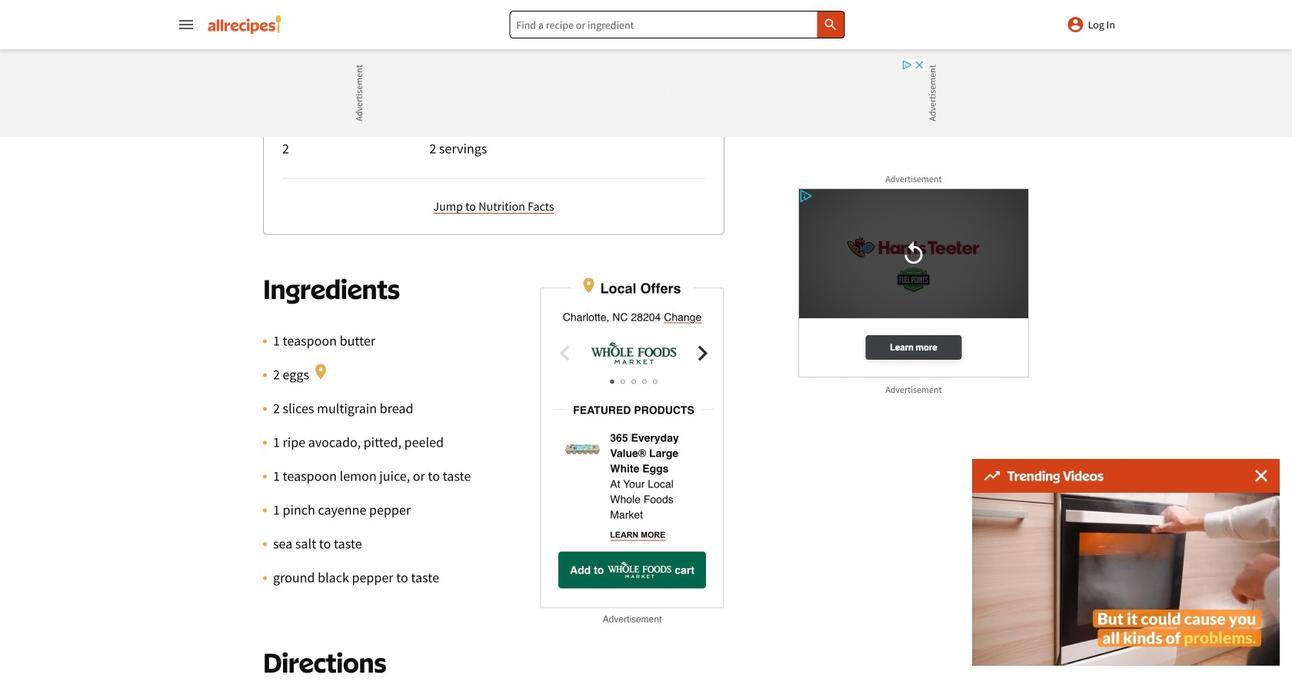 Task type: vqa. For each thing, say whether or not it's contained in the screenshot.
Find a recipe or ingredient text field
yes



Task type: locate. For each thing, give the bounding box(es) containing it.
offer for 365 everyday value® large white eggs image
[[562, 430, 603, 469]]

advertisement element
[[798, 0, 1029, 81], [366, 58, 926, 128], [798, 188, 1029, 381]]

logo image
[[607, 559, 672, 582]]

banner
[[0, 0, 1292, 678]]

menu image
[[177, 15, 195, 34]]

click to search image
[[823, 17, 838, 32]]

None search field
[[509, 11, 845, 38]]



Task type: describe. For each thing, give the bounding box(es) containing it.
video player application
[[972, 493, 1280, 666]]

whole foods market logo image
[[580, 338, 688, 369]]

trending image
[[984, 471, 1000, 481]]

account image
[[1066, 15, 1085, 34]]

visit allrecipes' homepage image
[[208, 15, 281, 34]]

Find a recipe or ingredient text field
[[509, 11, 845, 38]]



